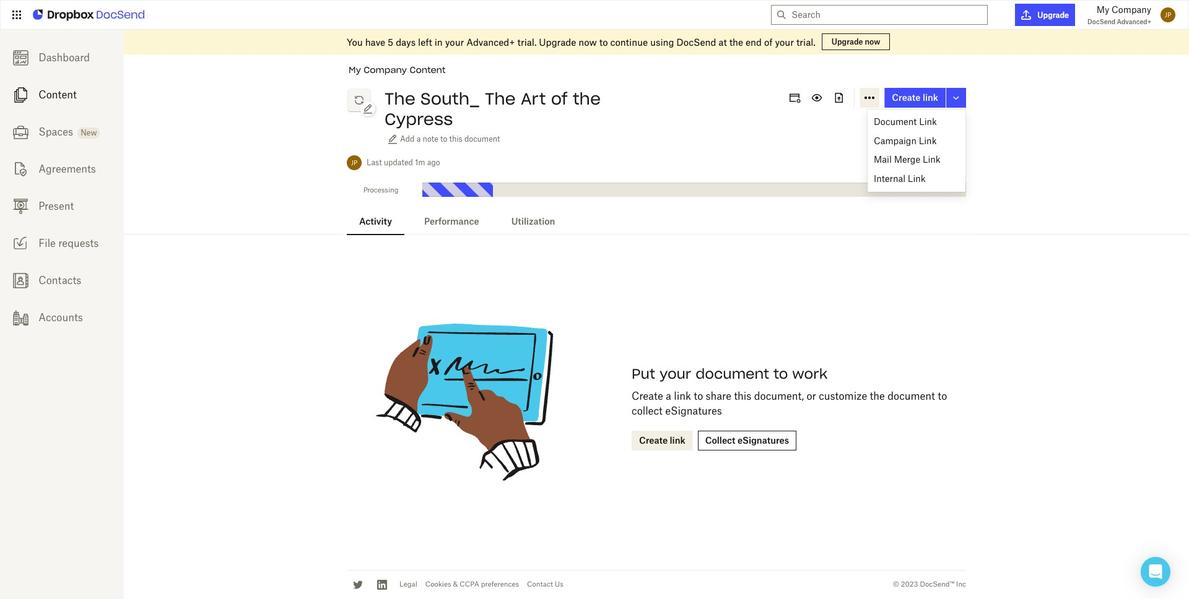 Task type: describe. For each thing, give the bounding box(es) containing it.
work
[[793, 366, 828, 383]]

file requests link
[[0, 225, 124, 262]]

jp button
[[1158, 4, 1179, 25]]

my company docsend advanced+
[[1088, 4, 1152, 25]]

the inside create a link to share this document, or customize the document to collect esignatures
[[870, 390, 885, 403]]

sidebar contacts image
[[13, 273, 28, 289]]

south_
[[421, 89, 480, 109]]

sidebar documents image
[[13, 87, 28, 103]]

new
[[81, 128, 97, 138]]

1 horizontal spatial create link
[[892, 92, 939, 103]]

spaces
[[39, 126, 73, 138]]

legal link
[[400, 581, 417, 590]]

utilization link
[[499, 209, 568, 235]]

at
[[719, 36, 727, 47]]

link for internal link
[[908, 173, 926, 184]]

record video image
[[788, 90, 803, 105]]

document inside create a link to share this document, or customize the document to collect esignatures
[[888, 390, 936, 403]]

2 vertical spatial create
[[639, 436, 668, 446]]

esignatures inside create a link to share this document, or customize the document to collect esignatures
[[666, 405, 722, 418]]

cookies & ccpa preferences link
[[426, 581, 519, 590]]

1 trial. from the left
[[518, 36, 537, 47]]

agreements link
[[0, 151, 124, 188]]

activity
[[359, 216, 392, 227]]

my company content link
[[349, 64, 446, 76]]

contact us
[[527, 581, 564, 590]]

note
[[423, 134, 439, 144]]

0 horizontal spatial create link
[[639, 436, 686, 446]]

campaign link
[[874, 135, 937, 146]]

document
[[874, 116, 917, 127]]

dashboard
[[39, 51, 90, 64]]

a for create
[[666, 390, 672, 403]]

activity link
[[347, 209, 405, 235]]

0 vertical spatial create
[[892, 92, 921, 103]]

file requests
[[39, 237, 99, 250]]

updated
[[384, 158, 413, 167]]

2023
[[901, 581, 919, 590]]

contact
[[527, 581, 553, 590]]

days
[[396, 36, 416, 47]]

left
[[418, 36, 432, 47]]

1 horizontal spatial create link button
[[885, 88, 946, 108]]

collect
[[706, 436, 736, 446]]

upgrade for upgrade now
[[832, 37, 864, 46]]

&
[[453, 581, 458, 590]]

end
[[746, 36, 762, 47]]

link for campaign link
[[919, 135, 937, 146]]

you have 5 days left in your advanced+ trial. upgrade now to continue using docsend at the end of your trial.
[[347, 36, 816, 47]]

receive image
[[13, 236, 28, 251]]

collect
[[632, 405, 663, 418]]

continue
[[611, 36, 648, 47]]

preferences
[[481, 581, 519, 590]]

present link
[[0, 188, 124, 225]]

upgrade image
[[1022, 10, 1032, 20]]

art
[[521, 89, 546, 109]]

0 horizontal spatial upgrade
[[539, 36, 577, 47]]

internal link
[[874, 173, 926, 184]]

campaign
[[874, 135, 917, 146]]

© 2023 docsend™ inc
[[893, 581, 967, 590]]

update thumbnail image
[[361, 102, 376, 116]]

0 vertical spatial of
[[765, 36, 773, 47]]

present
[[39, 200, 74, 213]]

you
[[347, 36, 363, 47]]

1 horizontal spatial your
[[660, 366, 692, 383]]

put your document to work
[[632, 366, 828, 383]]

the inside the south_ the art of the cypress
[[573, 89, 601, 109]]

last updated 1m ago
[[367, 158, 440, 167]]

file
[[39, 237, 56, 250]]

cookies
[[426, 581, 451, 590]]



Task type: vqa. For each thing, say whether or not it's contained in the screenshot.
create
yes



Task type: locate. For each thing, give the bounding box(es) containing it.
jp
[[1165, 11, 1172, 19], [351, 159, 358, 167]]

0 horizontal spatial of
[[551, 89, 568, 109]]

performance
[[424, 216, 479, 227]]

document
[[465, 134, 500, 144], [696, 366, 770, 383], [888, 390, 936, 403]]

1 vertical spatial link
[[674, 390, 691, 403]]

company inside my company docsend advanced+
[[1112, 4, 1152, 15]]

1 vertical spatial a
[[666, 390, 672, 403]]

now left the continue
[[579, 36, 597, 47]]

2 vertical spatial link
[[670, 436, 686, 446]]

campaign link button
[[868, 132, 966, 151]]

create link button down collect
[[632, 431, 693, 451]]

2 vertical spatial the
[[870, 390, 885, 403]]

using
[[651, 36, 674, 47]]

2 trial. from the left
[[797, 36, 816, 47]]

esignatures down share
[[666, 405, 722, 418]]

jp left last
[[351, 159, 358, 167]]

2 vertical spatial document
[[888, 390, 936, 403]]

sidebar accounts image
[[13, 310, 28, 326]]

accounts link
[[0, 299, 124, 336]]

5
[[388, 36, 394, 47]]

0 horizontal spatial the
[[573, 89, 601, 109]]

spaces new
[[39, 126, 97, 138]]

requests
[[58, 237, 99, 250]]

collect esignatures button
[[698, 431, 797, 451]]

link up the campaign link "button"
[[920, 116, 937, 127]]

the right customize at the bottom right of page
[[870, 390, 885, 403]]

1 horizontal spatial content
[[410, 64, 446, 76]]

a for add
[[417, 134, 421, 144]]

trial. left "upgrade now" link
[[797, 36, 816, 47]]

jp inside dropdown button
[[1165, 11, 1172, 19]]

0 horizontal spatial content
[[39, 89, 77, 101]]

create inside create a link to share this document, or customize the document to collect esignatures
[[632, 390, 663, 403]]

collect esignatures
[[706, 436, 790, 446]]

advanced+ left jp dropdown button
[[1118, 18, 1152, 25]]

upgrade for upgrade
[[1038, 10, 1070, 20]]

link down document link button
[[919, 135, 937, 146]]

create link
[[892, 92, 939, 103], [639, 436, 686, 446]]

docsend left at
[[677, 36, 717, 47]]

agreements
[[39, 163, 96, 175]]

my for my company docsend advanced+
[[1097, 4, 1110, 15]]

link for document link
[[920, 116, 937, 127]]

1 horizontal spatial company
[[1112, 4, 1152, 15]]

link left share
[[674, 390, 691, 403]]

legal
[[400, 581, 417, 590]]

advanced+ inside my company docsend advanced+
[[1118, 18, 1152, 25]]

of
[[765, 36, 773, 47], [551, 89, 568, 109]]

0 vertical spatial jp
[[1165, 11, 1172, 19]]

1 horizontal spatial of
[[765, 36, 773, 47]]

esignatures
[[666, 405, 722, 418], [738, 436, 790, 446]]

ccpa
[[460, 581, 480, 590]]

contacts link
[[0, 262, 124, 299]]

to for put your document to work
[[774, 366, 788, 383]]

cypress
[[385, 109, 453, 130]]

0 horizontal spatial your
[[445, 36, 464, 47]]

us
[[555, 581, 564, 590]]

0 vertical spatial create link button
[[885, 88, 946, 108]]

sidebar ndas image
[[13, 162, 28, 177]]

1 vertical spatial document
[[696, 366, 770, 383]]

0 horizontal spatial now
[[579, 36, 597, 47]]

the right at
[[730, 36, 744, 47]]

upgrade
[[1038, 10, 1070, 20], [539, 36, 577, 47], [832, 37, 864, 46]]

or
[[807, 390, 817, 403]]

this right share
[[734, 390, 752, 403]]

cookies & ccpa preferences
[[426, 581, 519, 590]]

internal
[[874, 173, 906, 184]]

docsend™
[[920, 581, 955, 590]]

0 vertical spatial a
[[417, 134, 421, 144]]

1 horizontal spatial docsend
[[1088, 18, 1116, 25]]

last
[[367, 158, 382, 167]]

0 horizontal spatial document
[[465, 134, 500, 144]]

utilization
[[512, 216, 555, 227]]

link
[[923, 92, 939, 103], [674, 390, 691, 403], [670, 436, 686, 446]]

create link button
[[885, 88, 946, 108], [632, 431, 693, 451]]

accounts
[[39, 312, 83, 324]]

0 vertical spatial link
[[923, 92, 939, 103]]

1 horizontal spatial my
[[1097, 4, 1110, 15]]

upgrade down search text field
[[832, 37, 864, 46]]

0 vertical spatial this
[[450, 134, 463, 144]]

link for the leftmost create link button
[[670, 436, 686, 446]]

content right "sidebar documents" image
[[39, 89, 77, 101]]

contact us link
[[527, 581, 564, 590]]

my for my company content
[[349, 64, 361, 76]]

sidebar present image
[[13, 199, 28, 214]]

1 vertical spatial of
[[551, 89, 568, 109]]

1 horizontal spatial trial.
[[797, 36, 816, 47]]

my company content
[[349, 64, 446, 76]]

sidebar spaces image
[[13, 124, 28, 140]]

1 vertical spatial docsend
[[677, 36, 717, 47]]

in
[[435, 36, 443, 47]]

1 horizontal spatial jp
[[1165, 11, 1172, 19]]

the
[[730, 36, 744, 47], [573, 89, 601, 109], [870, 390, 885, 403]]

link inside create a link to share this document, or customize the document to collect esignatures
[[674, 390, 691, 403]]

1 vertical spatial advanced+
[[467, 36, 515, 47]]

trial.
[[518, 36, 537, 47], [797, 36, 816, 47]]

1 vertical spatial create link button
[[632, 431, 693, 451]]

0 vertical spatial the
[[730, 36, 744, 47]]

content down the "left"
[[410, 64, 446, 76]]

of right "art"
[[551, 89, 568, 109]]

1 vertical spatial my
[[349, 64, 361, 76]]

dashboard link
[[0, 39, 124, 76]]

jp right my company docsend advanced+
[[1165, 11, 1172, 19]]

0 vertical spatial create link
[[892, 92, 939, 103]]

your right end
[[775, 36, 794, 47]]

company left jp dropdown button
[[1112, 4, 1152, 15]]

my inside my company docsend advanced+
[[1097, 4, 1110, 15]]

0 vertical spatial docsend
[[1088, 18, 1116, 25]]

1 the from the left
[[385, 89, 416, 109]]

contacts
[[39, 275, 81, 287]]

now down search text field
[[865, 37, 881, 46]]

content
[[410, 64, 446, 76], [39, 89, 77, 101]]

0 horizontal spatial my
[[349, 64, 361, 76]]

0 horizontal spatial esignatures
[[666, 405, 722, 418]]

create up collect
[[632, 390, 663, 403]]

1 horizontal spatial the
[[730, 36, 744, 47]]

esignatures inside button
[[738, 436, 790, 446]]

the down "my company content" link
[[385, 89, 416, 109]]

document link
[[874, 116, 937, 127]]

now
[[579, 36, 597, 47], [865, 37, 881, 46]]

0 horizontal spatial the
[[385, 89, 416, 109]]

1 vertical spatial content
[[39, 89, 77, 101]]

advanced+
[[1118, 18, 1152, 25], [467, 36, 515, 47]]

mail merge link
[[874, 154, 941, 165]]

create link up document link button
[[892, 92, 939, 103]]

0 horizontal spatial advanced+
[[467, 36, 515, 47]]

company for docsend
[[1112, 4, 1152, 15]]

a left share
[[666, 390, 672, 403]]

©
[[893, 581, 900, 590]]

add
[[400, 134, 415, 144]]

my right upgrade button
[[1097, 4, 1110, 15]]

0 horizontal spatial this
[[450, 134, 463, 144]]

trial. up "art"
[[518, 36, 537, 47]]

link down the campaign link "button"
[[923, 154, 941, 165]]

0 vertical spatial document
[[465, 134, 500, 144]]

1 vertical spatial create
[[632, 390, 663, 403]]

0 horizontal spatial docsend
[[677, 36, 717, 47]]

the south_ the art of the cypress
[[385, 89, 601, 130]]

upgrade button
[[1016, 4, 1076, 26]]

create a link to share this document, or customize the document to collect esignatures
[[632, 390, 948, 418]]

of right end
[[765, 36, 773, 47]]

inc
[[957, 581, 967, 590]]

processing
[[364, 186, 399, 195]]

put
[[632, 366, 656, 383]]

link for right create link button
[[923, 92, 939, 103]]

create down collect
[[639, 436, 668, 446]]

create
[[892, 92, 921, 103], [632, 390, 663, 403], [639, 436, 668, 446]]

1 vertical spatial company
[[364, 64, 407, 76]]

1 vertical spatial the
[[573, 89, 601, 109]]

2 horizontal spatial your
[[775, 36, 794, 47]]

mail
[[874, 154, 892, 165]]

1 horizontal spatial this
[[734, 390, 752, 403]]

internal link button
[[868, 170, 966, 189]]

create link down collect
[[639, 436, 686, 446]]

0 horizontal spatial trial.
[[518, 36, 537, 47]]

sidebar dashboard image
[[13, 50, 28, 66]]

0 horizontal spatial company
[[364, 64, 407, 76]]

merge
[[895, 154, 921, 165]]

to for create a link to share this document, or customize the document to collect esignatures
[[694, 390, 703, 403]]

this right note
[[450, 134, 463, 144]]

this inside create a link to share this document, or customize the document to collect esignatures
[[734, 390, 752, 403]]

content link
[[0, 76, 124, 113]]

esignatures right the collect
[[738, 436, 790, 446]]

your
[[445, 36, 464, 47], [775, 36, 794, 47], [660, 366, 692, 383]]

performance link
[[412, 209, 492, 235]]

a right add
[[417, 134, 421, 144]]

2 horizontal spatial upgrade
[[1038, 10, 1070, 20]]

1 vertical spatial esignatures
[[738, 436, 790, 446]]

2 horizontal spatial the
[[870, 390, 885, 403]]

my
[[1097, 4, 1110, 15], [349, 64, 361, 76]]

of inside the south_ the art of the cypress
[[551, 89, 568, 109]]

2 the from the left
[[485, 89, 516, 109]]

1 horizontal spatial advanced+
[[1118, 18, 1152, 25]]

my down you
[[349, 64, 361, 76]]

mail merge link button
[[868, 151, 966, 170]]

0 vertical spatial my
[[1097, 4, 1110, 15]]

1 horizontal spatial esignatures
[[738, 436, 790, 446]]

docsend inside my company docsend advanced+
[[1088, 18, 1116, 25]]

upgrade now
[[832, 37, 881, 46]]

upgrade up "art"
[[539, 36, 577, 47]]

1 vertical spatial create link
[[639, 436, 686, 446]]

upgrade now link
[[822, 33, 891, 50]]

0 vertical spatial company
[[1112, 4, 1152, 15]]

company
[[1112, 4, 1152, 15], [364, 64, 407, 76]]

advanced+ right in on the left of the page
[[467, 36, 515, 47]]

ago
[[427, 158, 440, 167]]

add a note to this document
[[400, 134, 500, 144]]

1 horizontal spatial now
[[865, 37, 881, 46]]

have
[[365, 36, 385, 47]]

1 horizontal spatial document
[[696, 366, 770, 383]]

1 horizontal spatial upgrade
[[832, 37, 864, 46]]

customize
[[819, 390, 868, 403]]

1 vertical spatial this
[[734, 390, 752, 403]]

document link button
[[868, 113, 966, 132]]

docsend right upgrade button
[[1088, 18, 1116, 25]]

Search text field
[[792, 6, 983, 24]]

the left "art"
[[485, 89, 516, 109]]

share
[[706, 390, 732, 403]]

to for add a note to this document
[[441, 134, 448, 144]]

company for content
[[364, 64, 407, 76]]

link left the collect
[[670, 436, 686, 446]]

2 horizontal spatial document
[[888, 390, 936, 403]]

0 vertical spatial content
[[410, 64, 446, 76]]

create up document link
[[892, 92, 921, 103]]

link up document link button
[[923, 92, 939, 103]]

1m
[[415, 158, 425, 167]]

to
[[600, 36, 608, 47], [441, 134, 448, 144], [774, 366, 788, 383], [694, 390, 703, 403], [938, 390, 948, 403]]

the
[[385, 89, 416, 109], [485, 89, 516, 109]]

link down mail merge link button
[[908, 173, 926, 184]]

upgrade right upgrade icon
[[1038, 10, 1070, 20]]

0 vertical spatial advanced+
[[1118, 18, 1152, 25]]

document processing image
[[347, 88, 372, 113], [355, 96, 364, 105]]

1 vertical spatial jp
[[351, 159, 358, 167]]

create link button up document link button
[[885, 88, 946, 108]]

0 vertical spatial esignatures
[[666, 405, 722, 418]]

1 horizontal spatial the
[[485, 89, 516, 109]]

0 horizontal spatial jp
[[351, 159, 358, 167]]

0 horizontal spatial a
[[417, 134, 421, 144]]

0 horizontal spatial create link button
[[632, 431, 693, 451]]

a inside create a link to share this document, or customize the document to collect esignatures
[[666, 390, 672, 403]]

company down 5
[[364, 64, 407, 76]]

document,
[[755, 390, 804, 403]]

your right in on the left of the page
[[445, 36, 464, 47]]

your right put
[[660, 366, 692, 383]]

link inside "button"
[[919, 135, 937, 146]]

the right "art"
[[573, 89, 601, 109]]

this
[[450, 134, 463, 144], [734, 390, 752, 403]]

upgrade inside button
[[1038, 10, 1070, 20]]

1 horizontal spatial a
[[666, 390, 672, 403]]



